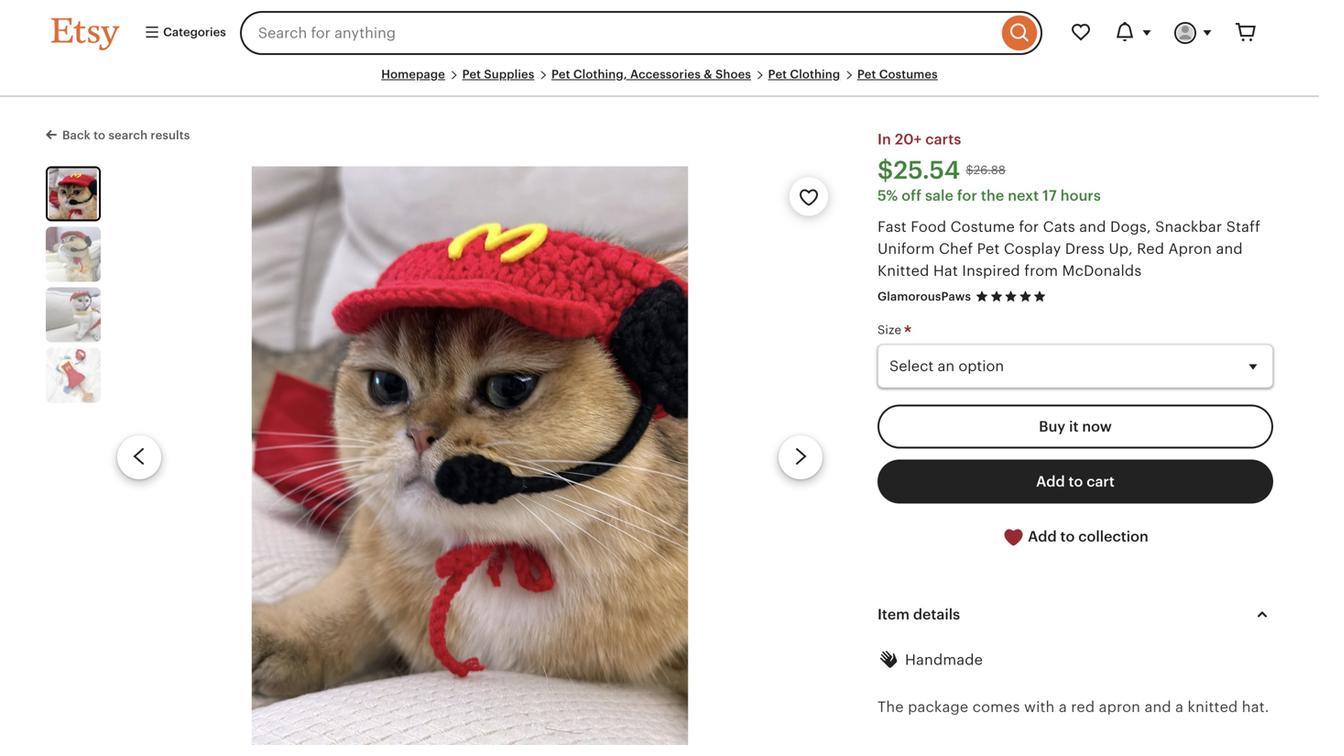 Task type: describe. For each thing, give the bounding box(es) containing it.
pet for pet supplies
[[462, 67, 481, 81]]

apron
[[1099, 699, 1141, 715]]

package
[[908, 699, 969, 715]]

uniform
[[878, 240, 935, 257]]

snackbar
[[1156, 218, 1223, 235]]

fast food costume for cats and dogs snackbar staff uniform image 2 image
[[46, 227, 101, 282]]

to for search
[[94, 128, 106, 142]]

glamorouspaws
[[878, 289, 971, 303]]

0 horizontal spatial fast food costume for cats and dogs snackbar staff uniform image 1 image
[[48, 168, 99, 219]]

results
[[151, 128, 190, 142]]

pet clothing link
[[768, 67, 841, 81]]

1 horizontal spatial and
[[1145, 699, 1172, 715]]

costume
[[951, 218, 1015, 235]]

pet supplies
[[462, 67, 535, 81]]

shoes
[[716, 67, 751, 81]]

back to search results link
[[46, 125, 190, 144]]

back to search results
[[62, 128, 190, 142]]

to for collection
[[1061, 528, 1075, 545]]

staff
[[1227, 218, 1261, 235]]

Search for anything text field
[[240, 11, 998, 55]]

comes
[[973, 699, 1021, 715]]

up,
[[1109, 240, 1133, 257]]

handmade
[[905, 652, 983, 668]]

supplies
[[484, 67, 535, 81]]

for for the
[[958, 187, 978, 204]]

collection
[[1079, 528, 1149, 545]]

carts
[[926, 131, 962, 148]]

pet clothing
[[768, 67, 841, 81]]

hat
[[934, 262, 958, 279]]

size
[[878, 323, 905, 337]]

homepage link
[[381, 67, 445, 81]]

add for add to cart
[[1037, 473, 1065, 490]]

cats
[[1043, 218, 1076, 235]]

cart
[[1087, 473, 1115, 490]]

in
[[878, 131, 892, 148]]

back
[[62, 128, 91, 142]]

1 horizontal spatial fast food costume for cats and dogs snackbar staff uniform image 1 image
[[179, 166, 761, 745]]

from
[[1025, 262, 1059, 279]]

17
[[1043, 187, 1057, 204]]

pet supplies link
[[462, 67, 535, 81]]

buy it now
[[1039, 418, 1112, 435]]

1 a from the left
[[1059, 699, 1067, 715]]

it
[[1070, 418, 1079, 435]]

add for add to collection
[[1028, 528, 1057, 545]]

fast food costume for cats and dogs, snackbar staff uniform chef pet cosplay dress up, red apron and knitted hat inspired from mcdonalds
[[878, 218, 1261, 279]]

$26.88
[[966, 163, 1006, 177]]

apron
[[1169, 240, 1212, 257]]

accessories
[[630, 67, 701, 81]]

now
[[1083, 418, 1112, 435]]



Task type: vqa. For each thing, say whether or not it's contained in the screenshot.
Item Details
yes



Task type: locate. For each thing, give the bounding box(es) containing it.
0 horizontal spatial for
[[958, 187, 978, 204]]

0 vertical spatial and
[[1080, 218, 1107, 235]]

for left the
[[958, 187, 978, 204]]

pet inside fast food costume for cats and dogs, snackbar staff uniform chef pet cosplay dress up, red apron and knitted hat inspired from mcdonalds
[[977, 240, 1000, 257]]

add left cart
[[1037, 473, 1065, 490]]

pet clothing, accessories & shoes
[[552, 67, 751, 81]]

0 horizontal spatial a
[[1059, 699, 1067, 715]]

sale
[[926, 187, 954, 204]]

pet clothing, accessories & shoes link
[[552, 67, 751, 81]]

1 vertical spatial to
[[1069, 473, 1083, 490]]

to right back on the left of page
[[94, 128, 106, 142]]

dogs,
[[1111, 218, 1152, 235]]

for inside fast food costume for cats and dogs, snackbar staff uniform chef pet cosplay dress up, red apron and knitted hat inspired from mcdonalds
[[1019, 218, 1039, 235]]

a
[[1059, 699, 1067, 715], [1176, 699, 1184, 715]]

clothing
[[790, 67, 841, 81]]

a left knitted
[[1176, 699, 1184, 715]]

for up cosplay
[[1019, 218, 1039, 235]]

costumes
[[879, 67, 938, 81]]

pet left clothing,
[[552, 67, 571, 81]]

knitted
[[1188, 699, 1238, 715]]

pet for pet clothing, accessories & shoes
[[552, 67, 571, 81]]

the package comes with a red apron and a knitted hat.
[[878, 699, 1270, 715]]

fast food costume for cats and dogs snackbar staff uniform image 4 image
[[46, 348, 101, 403]]

inspired
[[962, 262, 1021, 279]]

and
[[1080, 218, 1107, 235], [1217, 240, 1243, 257], [1145, 699, 1172, 715]]

buy it now button
[[878, 404, 1274, 448]]

pet costumes
[[858, 67, 938, 81]]

dress
[[1066, 240, 1105, 257]]

fast food costume for cats and dogs snackbar staff uniform image 1 image
[[179, 166, 761, 745], [48, 168, 99, 219]]

menu bar
[[51, 66, 1268, 97]]

categories
[[160, 25, 226, 39]]

pet
[[462, 67, 481, 81], [552, 67, 571, 81], [768, 67, 787, 81], [858, 67, 876, 81], [977, 240, 1000, 257]]

0 vertical spatial to
[[94, 128, 106, 142]]

pet left clothing
[[768, 67, 787, 81]]

add to cart button
[[878, 459, 1274, 503]]

0 vertical spatial add
[[1037, 473, 1065, 490]]

1 vertical spatial and
[[1217, 240, 1243, 257]]

1 vertical spatial for
[[1019, 218, 1039, 235]]

$25.54
[[878, 156, 961, 184]]

fast
[[878, 218, 907, 235]]

1 vertical spatial add
[[1028, 528, 1057, 545]]

for
[[958, 187, 978, 204], [1019, 218, 1039, 235]]

and down staff
[[1217, 240, 1243, 257]]

the
[[981, 187, 1005, 204]]

knitted
[[878, 262, 930, 279]]

to
[[94, 128, 106, 142], [1069, 473, 1083, 490], [1061, 528, 1075, 545]]

None search field
[[240, 11, 1043, 55]]

to for cart
[[1069, 473, 1083, 490]]

pet costumes link
[[858, 67, 938, 81]]

add
[[1037, 473, 1065, 490], [1028, 528, 1057, 545]]

pet for pet costumes
[[858, 67, 876, 81]]

pet up inspired at the top
[[977, 240, 1000, 257]]

categories banner
[[18, 0, 1301, 66]]

in 20+ carts
[[878, 131, 962, 148]]

0 horizontal spatial and
[[1080, 218, 1107, 235]]

$25.54 $26.88
[[878, 156, 1006, 184]]

add down add to cart button at the bottom of page
[[1028, 528, 1057, 545]]

2 vertical spatial to
[[1061, 528, 1075, 545]]

mcdonalds
[[1063, 262, 1142, 279]]

buy
[[1039, 418, 1066, 435]]

5% off sale for the next 17 hours
[[878, 187, 1101, 204]]

add to collection
[[1025, 528, 1149, 545]]

to left cart
[[1069, 473, 1083, 490]]

0 vertical spatial for
[[958, 187, 978, 204]]

item
[[878, 606, 910, 623]]

2 vertical spatial and
[[1145, 699, 1172, 715]]

20+
[[895, 131, 922, 148]]

and up dress
[[1080, 218, 1107, 235]]

1 horizontal spatial a
[[1176, 699, 1184, 715]]

item details
[[878, 606, 961, 623]]

clothing,
[[574, 67, 627, 81]]

homepage
[[381, 67, 445, 81]]

with
[[1025, 699, 1055, 715]]

details
[[913, 606, 961, 623]]

menu bar containing homepage
[[51, 66, 1268, 97]]

cosplay
[[1004, 240, 1062, 257]]

pet for pet clothing
[[768, 67, 787, 81]]

the
[[878, 699, 904, 715]]

pet left supplies
[[462, 67, 481, 81]]

off
[[902, 187, 922, 204]]

item details button
[[861, 593, 1290, 637]]

for for cats
[[1019, 218, 1039, 235]]

hat.
[[1242, 699, 1270, 715]]

&
[[704, 67, 713, 81]]

add to cart
[[1037, 473, 1115, 490]]

2 horizontal spatial and
[[1217, 240, 1243, 257]]

search
[[109, 128, 148, 142]]

5%
[[878, 187, 898, 204]]

fast food costume for cats and dogs snackbar staff uniform image 3 image
[[46, 287, 101, 342]]

2 a from the left
[[1176, 699, 1184, 715]]

1 horizontal spatial for
[[1019, 218, 1039, 235]]

add to collection button
[[878, 514, 1274, 560]]

a left red at bottom
[[1059, 699, 1067, 715]]

hours
[[1061, 187, 1101, 204]]

pet left costumes
[[858, 67, 876, 81]]

food
[[911, 218, 947, 235]]

none search field inside categories 'banner'
[[240, 11, 1043, 55]]

glamorouspaws link
[[878, 289, 971, 303]]

red
[[1137, 240, 1165, 257]]

chef
[[939, 240, 973, 257]]

to left collection
[[1061, 528, 1075, 545]]

and right apron at the right
[[1145, 699, 1172, 715]]

categories button
[[130, 16, 234, 49]]

red
[[1072, 699, 1095, 715]]

next
[[1008, 187, 1039, 204]]



